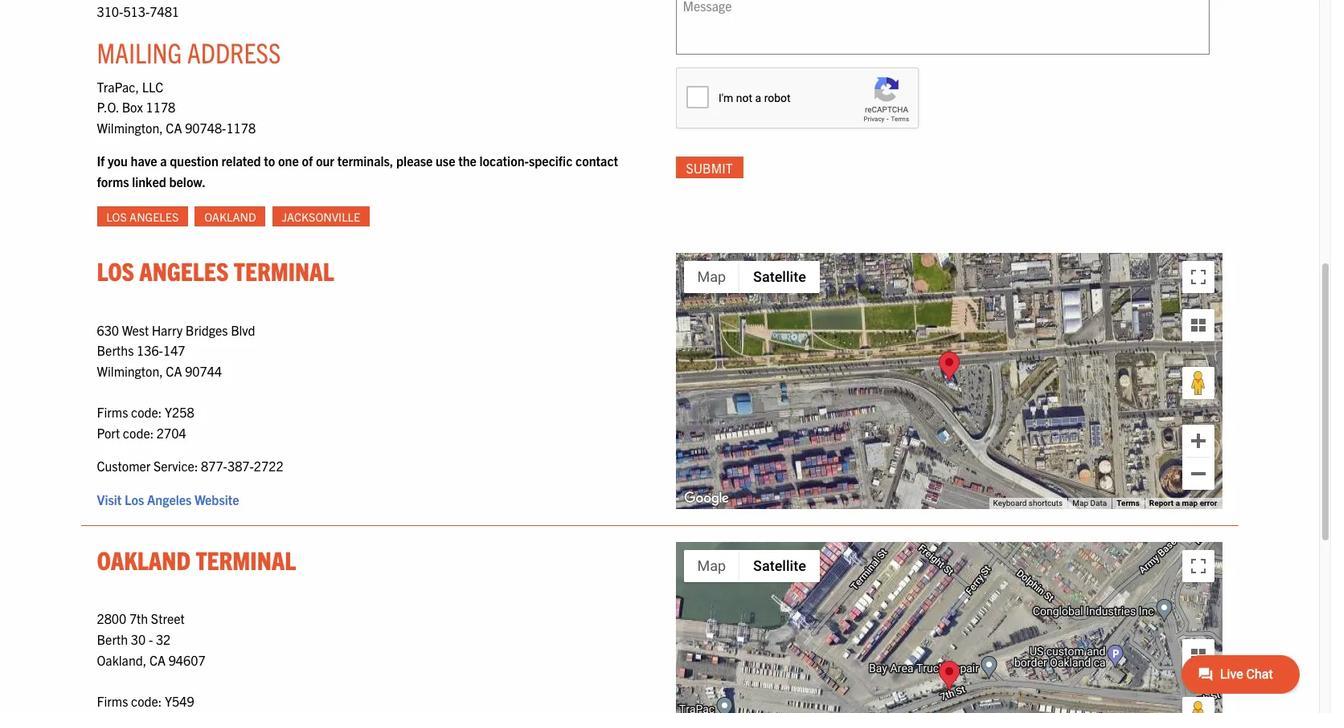 Task type: vqa. For each thing, say whether or not it's contained in the screenshot.
one
yes



Task type: locate. For each thing, give the bounding box(es) containing it.
y549
[[165, 693, 194, 709]]

2 vertical spatial los
[[125, 492, 144, 508]]

0 vertical spatial satellite button
[[740, 262, 820, 294]]

customer service: 877-387-2722
[[97, 458, 283, 474]]

1 vertical spatial ca
[[166, 363, 182, 379]]

1 horizontal spatial 1178
[[226, 120, 256, 136]]

1 vertical spatial map button
[[684, 551, 740, 583]]

1 vertical spatial satellite button
[[740, 551, 820, 583]]

report a map error
[[1149, 499, 1217, 508]]

310-
[[97, 3, 123, 19]]

los inside los angeles link
[[106, 210, 127, 224]]

387-
[[227, 458, 254, 474]]

map for los angeles terminal
[[697, 269, 726, 286]]

location-
[[479, 153, 529, 169]]

310-513-7481
[[97, 3, 179, 19]]

los
[[106, 210, 127, 224], [97, 255, 134, 286], [125, 492, 144, 508]]

have
[[131, 153, 157, 169]]

630 west harry bridges blvd berths 136-147 wilmington, ca 90744
[[97, 322, 255, 379]]

1 menu bar from the top
[[684, 262, 820, 294]]

satellite button
[[740, 262, 820, 294], [740, 551, 820, 583]]

0 vertical spatial terminal
[[234, 255, 334, 286]]

contact
[[575, 153, 618, 169]]

2 satellite from the top
[[753, 558, 806, 575]]

0 vertical spatial wilmington,
[[97, 120, 163, 136]]

1 satellite button from the top
[[740, 262, 820, 294]]

2 map button from the top
[[684, 551, 740, 583]]

data
[[1090, 499, 1107, 508]]

firms inside firms code:  y258 port code:  2704
[[97, 404, 128, 420]]

ca
[[166, 120, 182, 136], [166, 363, 182, 379], [149, 652, 166, 668]]

1 vertical spatial firms
[[97, 693, 128, 709]]

ca inside 630 west harry bridges blvd berths 136-147 wilmington, ca 90744
[[166, 363, 182, 379]]

wilmington, down box
[[97, 120, 163, 136]]

0 horizontal spatial a
[[160, 153, 167, 169]]

1178 down 'llc'
[[146, 99, 175, 115]]

service:
[[153, 458, 198, 474]]

satellite
[[753, 269, 806, 286], [753, 558, 806, 575]]

map region
[[569, 196, 1331, 607], [618, 439, 1235, 714]]

shortcuts
[[1029, 499, 1063, 508]]

1 wilmington, from the top
[[97, 120, 163, 136]]

1 vertical spatial angeles
[[139, 255, 229, 286]]

0 vertical spatial map button
[[684, 262, 740, 294]]

keyboard
[[993, 499, 1027, 508]]

32
[[156, 632, 171, 648]]

angeles up the harry
[[139, 255, 229, 286]]

angeles down service:
[[147, 492, 192, 508]]

firms down the oakland,
[[97, 693, 128, 709]]

terminals,
[[337, 153, 393, 169]]

use
[[436, 153, 455, 169]]

7th
[[129, 611, 148, 627]]

los for los angeles
[[106, 210, 127, 224]]

forms
[[97, 174, 129, 190]]

angeles
[[129, 210, 179, 224], [139, 255, 229, 286], [147, 492, 192, 508]]

specific
[[529, 153, 573, 169]]

a
[[160, 153, 167, 169], [1176, 499, 1180, 508]]

0 vertical spatial 1178
[[146, 99, 175, 115]]

0 vertical spatial a
[[160, 153, 167, 169]]

877-
[[201, 458, 227, 474]]

7481
[[150, 3, 179, 19]]

menu bar
[[684, 262, 820, 294], [684, 551, 820, 583]]

code: right port on the bottom
[[123, 425, 154, 441]]

code: up 2704
[[131, 404, 162, 420]]

0 vertical spatial menu bar
[[684, 262, 820, 294]]

ca left "90748-"
[[166, 120, 182, 136]]

0 vertical spatial oakland
[[204, 210, 256, 224]]

jacksonville
[[282, 210, 360, 224]]

box
[[122, 99, 143, 115]]

0 horizontal spatial 1178
[[146, 99, 175, 115]]

0 vertical spatial code:
[[131, 404, 162, 420]]

firms for firms code:  y258 port code:  2704
[[97, 404, 128, 420]]

mailing address
[[97, 35, 281, 69]]

1 vertical spatial oakland
[[97, 544, 191, 575]]

1 map button from the top
[[684, 262, 740, 294]]

map region for los angeles terminal
[[569, 196, 1331, 607]]

our
[[316, 153, 334, 169]]

1178
[[146, 99, 175, 115], [226, 120, 256, 136]]

port
[[97, 425, 120, 441]]

90748-
[[185, 120, 226, 136]]

question
[[170, 153, 218, 169]]

0 vertical spatial map
[[697, 269, 726, 286]]

firms up port on the bottom
[[97, 404, 128, 420]]

oakland down the below.
[[204, 210, 256, 224]]

1 vertical spatial 1178
[[226, 120, 256, 136]]

a left "map"
[[1176, 499, 1180, 508]]

satellite button for los angeles terminal
[[740, 262, 820, 294]]

wilmington, down berths
[[97, 363, 163, 379]]

code:
[[131, 404, 162, 420], [123, 425, 154, 441], [131, 693, 162, 709]]

map region for oakland terminal
[[618, 439, 1235, 714]]

0 horizontal spatial oakland
[[97, 544, 191, 575]]

2 satellite button from the top
[[740, 551, 820, 583]]

None submit
[[676, 157, 743, 179]]

map button
[[684, 262, 740, 294], [684, 551, 740, 583]]

of
[[302, 153, 313, 169]]

oakland terminal
[[97, 544, 296, 575]]

firms code:  y549
[[97, 693, 194, 709]]

website
[[195, 492, 239, 508]]

1 satellite from the top
[[753, 269, 806, 286]]

terminal down website
[[196, 544, 296, 575]]

1 vertical spatial wilmington,
[[97, 363, 163, 379]]

1 vertical spatial los
[[97, 255, 134, 286]]

1 vertical spatial map
[[1072, 499, 1088, 508]]

angeles down linked
[[129, 210, 179, 224]]

berth
[[97, 632, 128, 648]]

1 vertical spatial a
[[1176, 499, 1180, 508]]

Message text field
[[676, 0, 1209, 54]]

terminal down jacksonville link
[[234, 255, 334, 286]]

136-
[[137, 343, 163, 359]]

1178 up 'related'
[[226, 120, 256, 136]]

a inside if you have a question related to one of our terminals, please use the location-specific contact forms linked below.
[[160, 153, 167, 169]]

147
[[163, 343, 185, 359]]

2 vertical spatial code:
[[131, 693, 162, 709]]

ca down 32
[[149, 652, 166, 668]]

firms
[[97, 404, 128, 420], [97, 693, 128, 709]]

map
[[697, 269, 726, 286], [1072, 499, 1088, 508], [697, 558, 726, 575]]

2800 7th street berth 30 - 32 oakland, ca 94607
[[97, 611, 205, 668]]

oakland up 7th
[[97, 544, 191, 575]]

trapac,
[[97, 78, 139, 94]]

terminal
[[234, 255, 334, 286], [196, 544, 296, 575]]

mailing
[[97, 35, 182, 69]]

a right have
[[160, 153, 167, 169]]

0 vertical spatial firms
[[97, 404, 128, 420]]

2 vertical spatial ca
[[149, 652, 166, 668]]

los angeles
[[106, 210, 179, 224]]

map button for los angeles terminal
[[684, 262, 740, 294]]

trapac, llc p.o. box 1178 wilmington, ca 90748-1178
[[97, 78, 256, 136]]

google image
[[680, 489, 733, 510]]

2 menu bar from the top
[[684, 551, 820, 583]]

please
[[396, 153, 433, 169]]

0 vertical spatial los
[[106, 210, 127, 224]]

los down the forms
[[106, 210, 127, 224]]

0 vertical spatial angeles
[[129, 210, 179, 224]]

p.o.
[[97, 99, 119, 115]]

wilmington,
[[97, 120, 163, 136], [97, 363, 163, 379]]

error
[[1200, 499, 1217, 508]]

1 vertical spatial terminal
[[196, 544, 296, 575]]

oakland link
[[195, 207, 266, 227]]

0 vertical spatial satellite
[[753, 269, 806, 286]]

1 vertical spatial menu bar
[[684, 551, 820, 583]]

1 firms from the top
[[97, 404, 128, 420]]

los angeles link
[[97, 207, 188, 227]]

1 horizontal spatial oakland
[[204, 210, 256, 224]]

los up 630 at top
[[97, 255, 134, 286]]

0 vertical spatial ca
[[166, 120, 182, 136]]

2 wilmington, from the top
[[97, 363, 163, 379]]

los right visit
[[125, 492, 144, 508]]

code: left y549
[[131, 693, 162, 709]]

2 vertical spatial angeles
[[147, 492, 192, 508]]

ca down 147
[[166, 363, 182, 379]]

oakland
[[204, 210, 256, 224], [97, 544, 191, 575]]

menu bar for los angeles terminal
[[684, 262, 820, 294]]

oakland for oakland
[[204, 210, 256, 224]]

1 vertical spatial satellite
[[753, 558, 806, 575]]

2 firms from the top
[[97, 693, 128, 709]]

2 vertical spatial map
[[697, 558, 726, 575]]



Task type: describe. For each thing, give the bounding box(es) containing it.
los for los angeles terminal
[[97, 255, 134, 286]]

2800
[[97, 611, 126, 627]]

address
[[187, 35, 281, 69]]

if you have a question related to one of our terminals, please use the location-specific contact forms linked below.
[[97, 153, 618, 190]]

one
[[278, 153, 299, 169]]

513-
[[123, 3, 150, 19]]

harry
[[152, 322, 183, 338]]

firms for firms code:  y549
[[97, 693, 128, 709]]

90744
[[185, 363, 222, 379]]

west
[[122, 322, 149, 338]]

map data
[[1072, 499, 1107, 508]]

keyboard shortcuts
[[993, 499, 1063, 508]]

angeles for los angeles terminal
[[139, 255, 229, 286]]

los angeles terminal
[[97, 255, 334, 286]]

map for oakland terminal
[[697, 558, 726, 575]]

linked
[[132, 174, 166, 190]]

firms code:  y258 port code:  2704
[[97, 404, 194, 441]]

map inside button
[[1072, 499, 1088, 508]]

below.
[[169, 174, 206, 190]]

wilmington, inside trapac, llc p.o. box 1178 wilmington, ca 90748-1178
[[97, 120, 163, 136]]

satellite for oakland terminal
[[753, 558, 806, 575]]

y258
[[165, 404, 194, 420]]

visit los angeles website
[[97, 492, 239, 508]]

oakland,
[[97, 652, 146, 668]]

angeles for los angeles
[[129, 210, 179, 224]]

satellite button for oakland terminal
[[740, 551, 820, 583]]

ca inside 2800 7th street berth 30 - 32 oakland, ca 94607
[[149, 652, 166, 668]]

bridges
[[186, 322, 228, 338]]

report a map error link
[[1149, 499, 1217, 508]]

wilmington, inside 630 west harry bridges blvd berths 136-147 wilmington, ca 90744
[[97, 363, 163, 379]]

blvd
[[231, 322, 255, 338]]

jacksonville link
[[272, 207, 370, 227]]

satellite for los angeles terminal
[[753, 269, 806, 286]]

30
[[131, 632, 146, 648]]

berths
[[97, 343, 134, 359]]

terms link
[[1117, 499, 1140, 508]]

1 vertical spatial code:
[[123, 425, 154, 441]]

-
[[149, 632, 153, 648]]

oakland for oakland terminal
[[97, 544, 191, 575]]

menu bar for oakland terminal
[[684, 551, 820, 583]]

customer
[[97, 458, 151, 474]]

1 horizontal spatial a
[[1176, 499, 1180, 508]]

if
[[97, 153, 105, 169]]

ca inside trapac, llc p.o. box 1178 wilmington, ca 90748-1178
[[166, 120, 182, 136]]

you
[[108, 153, 128, 169]]

visit
[[97, 492, 122, 508]]

street
[[151, 611, 185, 627]]

94607
[[169, 652, 205, 668]]

the
[[458, 153, 477, 169]]

map data button
[[1072, 498, 1107, 510]]

related
[[221, 153, 261, 169]]

code: for y258
[[131, 404, 162, 420]]

map
[[1182, 499, 1198, 508]]

2722
[[254, 458, 283, 474]]

keyboard shortcuts button
[[993, 498, 1063, 510]]

map button for oakland terminal
[[684, 551, 740, 583]]

2704
[[157, 425, 186, 441]]

code: for y549
[[131, 693, 162, 709]]

to
[[264, 153, 275, 169]]

llc
[[142, 78, 163, 94]]

visit los angeles website link
[[97, 492, 239, 508]]

630
[[97, 322, 119, 338]]

report
[[1149, 499, 1174, 508]]

terms
[[1117, 499, 1140, 508]]



